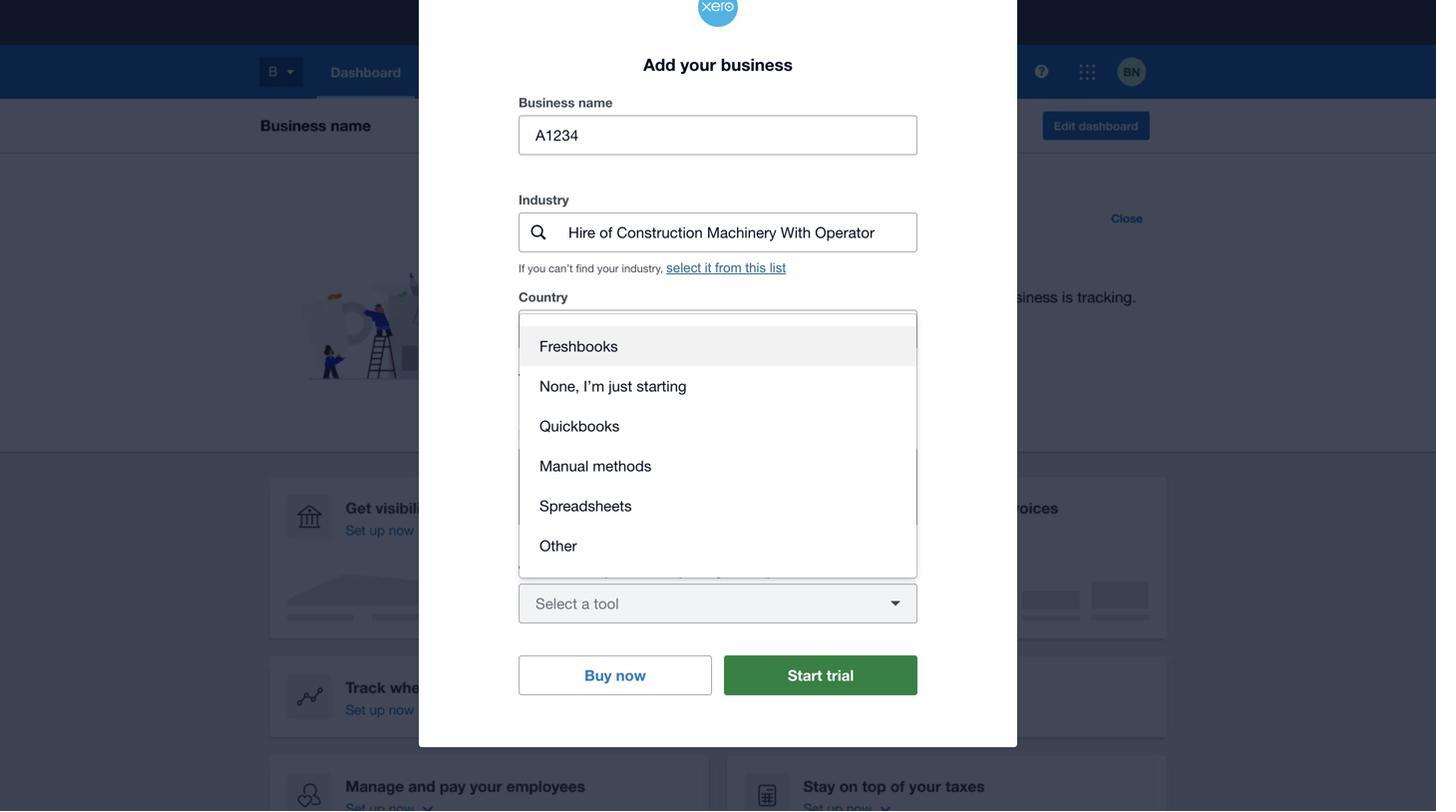 Task type: vqa. For each thing, say whether or not it's contained in the screenshot.
Cancel button
no



Task type: describe. For each thing, give the bounding box(es) containing it.
manual
[[540, 457, 589, 474]]

freshbooks
[[540, 337, 618, 355]]

currently
[[631, 563, 686, 579]]

can't
[[549, 262, 573, 275]]

if you can't find your industry, select it from this list
[[519, 260, 786, 275]]

you for can't
[[528, 262, 546, 275]]

a
[[582, 595, 590, 612]]

from
[[716, 260, 742, 275]]

just for it's
[[608, 497, 632, 515]]

employees?
[[599, 427, 673, 442]]

xero image
[[699, 0, 738, 27]]

it's
[[585, 497, 604, 515]]

what
[[519, 563, 551, 579]]

buy now
[[585, 666, 646, 684]]

name
[[579, 95, 613, 110]]

none, i'm just starting
[[540, 377, 687, 394]]

now
[[616, 666, 646, 684]]

to
[[727, 563, 739, 579]]

time zone: (utc-05:00) eastern time (us & canada)
[[519, 371, 781, 384]]

2 horizontal spatial your
[[767, 563, 794, 579]]

other
[[540, 537, 577, 554]]

select it from this list button
[[667, 260, 786, 276]]

manual methods button
[[520, 446, 917, 486]]

starting
[[637, 377, 687, 394]]

you for have
[[540, 427, 562, 442]]

other button
[[520, 526, 917, 566]]

canada)
[[740, 371, 781, 384]]

05:00)
[[608, 371, 639, 384]]

0 vertical spatial your
[[681, 54, 717, 74]]

your inside if you can't find your industry, select it from this list
[[598, 262, 619, 275]]

clear image
[[878, 310, 918, 350]]

just for i'm
[[609, 377, 633, 394]]

using
[[690, 563, 723, 579]]

group containing freshbooks
[[520, 314, 917, 578]]

what tool are you currently using to run your business?
[[519, 563, 860, 579]]

freshbooks button
[[520, 326, 917, 366]]

Business name field
[[520, 116, 917, 154]]

(utc-
[[579, 371, 608, 384]]

no, it's just me
[[557, 497, 657, 515]]

(us
[[709, 371, 727, 384]]

select a tool button
[[519, 584, 918, 623]]

start trial button
[[724, 655, 918, 695]]



Task type: locate. For each thing, give the bounding box(es) containing it.
are
[[582, 563, 602, 579]]

2 vertical spatial you
[[605, 563, 628, 579]]

time left '(us' in the top of the page
[[682, 371, 706, 384]]

it
[[705, 260, 712, 275]]

0 vertical spatial tool
[[554, 563, 578, 579]]

you inside if you can't find your industry, select it from this list
[[528, 262, 546, 275]]

business name
[[519, 95, 613, 110]]

me
[[636, 497, 657, 515]]

industry,
[[622, 262, 664, 275]]

just
[[609, 377, 633, 394], [608, 497, 632, 515]]

eastern
[[642, 371, 679, 384]]

business
[[721, 54, 793, 74]]

methods
[[593, 457, 652, 474]]

tool
[[554, 563, 578, 579], [594, 595, 619, 612]]

none,
[[540, 377, 580, 394]]

tool right a
[[594, 595, 619, 612]]

1 horizontal spatial time
[[682, 371, 706, 384]]

quickbooks button
[[520, 406, 917, 446]]

yes
[[557, 458, 580, 476]]

just right it's
[[608, 497, 632, 515]]

1 time from the left
[[519, 371, 545, 384]]

list
[[770, 260, 786, 275]]

select
[[667, 260, 702, 275]]

time
[[519, 371, 545, 384], [682, 371, 706, 384]]

spreadsheets
[[540, 497, 632, 514]]

you right if
[[528, 262, 546, 275]]

no,
[[557, 497, 580, 515]]

business
[[519, 95, 575, 110]]

find
[[576, 262, 595, 275]]

select
[[536, 595, 578, 612]]

1 vertical spatial you
[[540, 427, 562, 442]]

1 vertical spatial just
[[608, 497, 632, 515]]

list box containing freshbooks
[[520, 314, 917, 578]]

add
[[644, 54, 676, 74]]

do
[[519, 427, 536, 442]]

run
[[743, 563, 763, 579]]

0 horizontal spatial tool
[[554, 563, 578, 579]]

if
[[519, 262, 525, 275]]

&
[[730, 371, 737, 384]]

you right are
[[605, 563, 628, 579]]

Industry field
[[567, 213, 917, 251]]

you
[[528, 262, 546, 275], [540, 427, 562, 442], [605, 563, 628, 579]]

0 horizontal spatial time
[[519, 371, 545, 384]]

0 vertical spatial just
[[609, 377, 633, 394]]

country
[[519, 289, 568, 305]]

buy
[[585, 666, 612, 684]]

add your business
[[644, 54, 793, 74]]

quickbooks
[[540, 417, 620, 434]]

just right i'm
[[609, 377, 633, 394]]

1 vertical spatial your
[[598, 262, 619, 275]]

1 horizontal spatial your
[[681, 54, 717, 74]]

your right 'find'
[[598, 262, 619, 275]]

search icon image
[[531, 225, 546, 240]]

you right do
[[540, 427, 562, 442]]

start trial
[[788, 666, 854, 684]]

select a tool
[[536, 595, 619, 612]]

2 time from the left
[[682, 371, 706, 384]]

trial
[[827, 666, 854, 684]]

tool left are
[[554, 563, 578, 579]]

your
[[681, 54, 717, 74], [598, 262, 619, 275], [767, 563, 794, 579]]

time left zone: on the top of page
[[519, 371, 545, 384]]

do you have employees?
[[519, 427, 673, 442]]

list box
[[520, 314, 917, 578]]

have
[[566, 427, 595, 442]]

do you have employees? group
[[519, 447, 918, 526]]

start
[[788, 666, 823, 684]]

just inside do you have employees? group
[[608, 497, 632, 515]]

0 vertical spatial you
[[528, 262, 546, 275]]

industry
[[519, 192, 569, 207]]

i'm
[[584, 377, 605, 394]]

just inside button
[[609, 377, 633, 394]]

business?
[[798, 563, 860, 579]]

buy now button
[[519, 655, 713, 695]]

1 horizontal spatial tool
[[594, 595, 619, 612]]

tool inside popup button
[[594, 595, 619, 612]]

this
[[746, 260, 767, 275]]

1 vertical spatial tool
[[594, 595, 619, 612]]

zone:
[[548, 371, 576, 384]]

spreadsheets button
[[520, 486, 917, 526]]

your right run
[[767, 563, 794, 579]]

your right add
[[681, 54, 717, 74]]

none, i'm just starting button
[[520, 366, 917, 406]]

manual methods
[[540, 457, 652, 474]]

0 horizontal spatial your
[[598, 262, 619, 275]]

2 vertical spatial your
[[767, 563, 794, 579]]

group
[[520, 314, 917, 578]]



